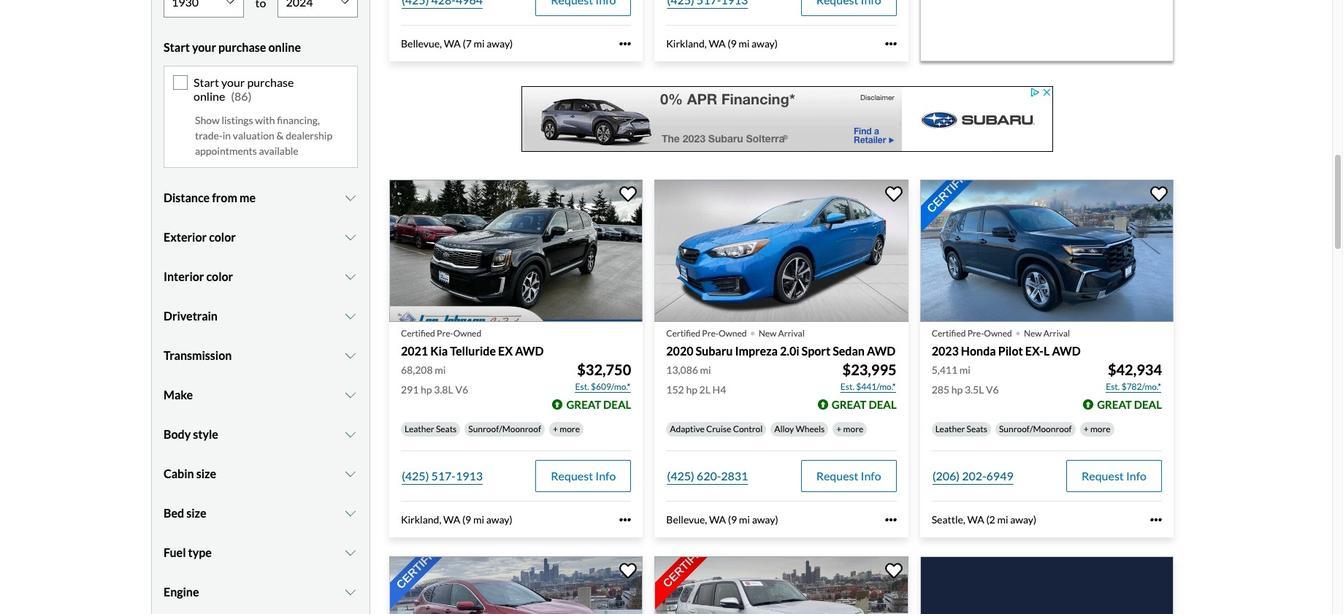 Task type: describe. For each thing, give the bounding box(es) containing it.
est. $609/mo.* button
[[575, 380, 631, 395]]

(425) 517-1913 button
[[401, 460, 484, 493]]

request info button for $42,934
[[1067, 460, 1162, 493]]

available
[[259, 144, 299, 157]]

chevron down image for body style
[[344, 429, 358, 440]]

2.0i
[[780, 344, 800, 358]]

5,411 mi 285 hp 3.5l v6
[[932, 364, 999, 396]]

mi inside 68,208 mi 291 hp 3.8l v6
[[435, 364, 446, 376]]

request info button for $23,995
[[801, 460, 897, 493]]

request info for $32,750
[[551, 469, 616, 483]]

(425) 517-1913
[[402, 469, 483, 483]]

great deal for $32,750
[[567, 398, 631, 411]]

style
[[193, 427, 218, 441]]

engine button
[[164, 574, 358, 611]]

chevron down image for exterior color
[[344, 231, 358, 243]]

alloy wheels
[[775, 424, 825, 435]]

fuel type
[[164, 546, 212, 559]]

est. for $42,934
[[1106, 381, 1120, 392]]

$42,934
[[1108, 361, 1162, 379]]

517-
[[431, 469, 456, 483]]

sunroof/moonroof for ·
[[999, 424, 1072, 435]]

honda
[[961, 344, 996, 358]]

cruise
[[707, 424, 732, 435]]

drivetrain button
[[164, 298, 358, 334]]

from
[[212, 190, 237, 204]]

new for $42,934
[[1024, 328, 1042, 339]]

certified pre-owned · new arrival 2023 honda pilot ex-l awd
[[932, 319, 1081, 358]]

seattle, wa (2 mi away)
[[932, 514, 1037, 526]]

financing,
[[277, 114, 320, 126]]

fuel type button
[[164, 535, 358, 571]]

radiant red metallic 2022 honda cr-v ex-l awd suv / crossover all-wheel drive continuously variable transmission image
[[389, 557, 643, 614]]

wa for $23,995
[[709, 514, 726, 526]]

certified for $23,995
[[667, 328, 701, 339]]

great for $32,750
[[567, 398, 601, 411]]

13,086 mi 152 hp 2l h4
[[667, 364, 726, 396]]

exterior color button
[[164, 219, 358, 255]]

285
[[932, 384, 950, 396]]

l
[[1044, 344, 1050, 358]]

hp for $32,750
[[421, 384, 432, 396]]

· for $23,995
[[750, 319, 756, 345]]

ellipsis h image for kirkland, wa (9 mi away)
[[885, 38, 897, 50]]

owned for $32,750
[[453, 328, 482, 339]]

pre- for $32,750
[[437, 328, 453, 339]]

cabin size
[[164, 467, 216, 481]]

transmission button
[[164, 337, 358, 374]]

great for $23,995
[[832, 398, 867, 411]]

distance from me button
[[164, 179, 358, 216]]

exterior
[[164, 230, 207, 244]]

13,086
[[667, 364, 698, 376]]

wheels
[[796, 424, 825, 435]]

body
[[164, 427, 191, 441]]

$609/mo.*
[[591, 381, 631, 392]]

info for $42,934
[[1127, 469, 1147, 483]]

$23,995 est. $441/mo.*
[[841, 361, 897, 392]]

ocean blue pearl 2020 subaru impreza 2.0i sport sedan awd sedan all-wheel drive continuously variable transmission image
[[655, 179, 909, 322]]

202-
[[962, 469, 987, 483]]

68,208 mi 291 hp 3.8l v6
[[401, 364, 468, 396]]

engine
[[164, 585, 199, 599]]

impreza
[[735, 344, 778, 358]]

pre- for $42,934
[[968, 328, 984, 339]]

bellevue, for bellevue, wa (7 mi away)
[[401, 37, 442, 50]]

chevron down image for bed size
[[344, 508, 358, 519]]

2831
[[721, 469, 748, 483]]

certified pre-owned 2021 kia telluride ex awd
[[401, 328, 544, 358]]

me
[[240, 190, 256, 204]]

purchase inside start your purchase online dropdown button
[[218, 40, 266, 54]]

arrival for $42,934
[[1044, 328, 1070, 339]]

distance from me
[[164, 190, 256, 204]]

request info for $42,934
[[1082, 469, 1147, 483]]

awd inside certified pre-owned 2021 kia telluride ex awd
[[515, 344, 544, 358]]

kirkland, wa (9 mi away) for ellipsis h image for kirkland, wa (9 mi away)
[[667, 37, 778, 50]]

info for $32,750
[[596, 469, 616, 483]]

drivetrain
[[164, 309, 218, 323]]

(9 for ·
[[728, 514, 737, 526]]

exterior color
[[164, 230, 236, 244]]

(425) for 2021
[[402, 469, 429, 483]]

interior color button
[[164, 258, 358, 295]]

leather seats for 2021
[[405, 424, 457, 435]]

2023
[[932, 344, 959, 358]]

(86)
[[231, 89, 252, 103]]

classic silver metallic 2022 toyota 4runner sr5 premium rwd suv / crossover 4x2 5-speed automatic image
[[655, 557, 909, 614]]

adaptive
[[670, 424, 705, 435]]

show
[[195, 114, 220, 126]]

request for $42,934
[[1082, 469, 1124, 483]]

seats for ·
[[967, 424, 988, 435]]

great deal for $42,934
[[1097, 398, 1162, 411]]

deal for $42,934
[[1134, 398, 1162, 411]]

awd inside certified pre-owned · new arrival 2020 subaru impreza 2.0i sport sedan awd
[[867, 344, 896, 358]]

interior color
[[164, 269, 233, 283]]

certified pre-owned · new arrival 2020 subaru impreza 2.0i sport sedan awd
[[667, 319, 896, 358]]

seattle,
[[932, 514, 966, 526]]

mi inside 5,411 mi 285 hp 3.5l v6
[[960, 364, 971, 376]]

with
[[255, 114, 275, 126]]

type
[[188, 546, 212, 559]]

est. $441/mo.* button
[[840, 380, 897, 395]]

$42,934 est. $782/mo.*
[[1106, 361, 1162, 392]]

(425) for ·
[[667, 469, 695, 483]]

kirkland, for ellipsis h icon related to 2021
[[401, 514, 442, 526]]

0 horizontal spatial online
[[194, 89, 225, 103]]

your inside dropdown button
[[192, 40, 216, 54]]

3.8l
[[434, 384, 453, 396]]

(425) 620-2831 button
[[667, 460, 749, 493]]

$32,750 est. $609/mo.*
[[575, 361, 631, 392]]

distance
[[164, 190, 210, 204]]

+ more for $42,934
[[1084, 424, 1111, 435]]

request for $23,995
[[817, 469, 859, 483]]

ellipsis h image for ·
[[885, 514, 897, 526]]

$441/mo.*
[[857, 381, 896, 392]]

color for interior color
[[206, 269, 233, 283]]

trade-
[[195, 129, 223, 141]]

chevron down image for engine
[[344, 586, 358, 598]]

owned for $23,995
[[719, 328, 747, 339]]

pilot
[[999, 344, 1023, 358]]

6949
[[987, 469, 1014, 483]]



Task type: vqa. For each thing, say whether or not it's contained in the screenshot.
sixth chevron down image from the bottom
yes



Task type: locate. For each thing, give the bounding box(es) containing it.
pre- up subaru
[[702, 328, 719, 339]]

request
[[551, 469, 593, 483], [817, 469, 859, 483], [1082, 469, 1124, 483]]

1 horizontal spatial great
[[832, 398, 867, 411]]

· for $42,934
[[1015, 319, 1021, 345]]

leather down the "285"
[[936, 424, 965, 435]]

0 vertical spatial bellevue,
[[401, 37, 442, 50]]

1 horizontal spatial deal
[[869, 398, 897, 411]]

2 request info button from the left
[[801, 460, 897, 493]]

deal for $32,750
[[604, 398, 631, 411]]

3 request info from the left
[[1082, 469, 1147, 483]]

start your purchase online up listings
[[194, 75, 294, 103]]

owned inside certified pre-owned 2021 kia telluride ex awd
[[453, 328, 482, 339]]

leather seats down 3.5l
[[936, 424, 988, 435]]

your up show
[[192, 40, 216, 54]]

great for $42,934
[[1097, 398, 1132, 411]]

0 horizontal spatial +
[[553, 424, 558, 435]]

0 horizontal spatial ellipsis h image
[[885, 38, 897, 50]]

3 certified from the left
[[932, 328, 966, 339]]

great
[[567, 398, 601, 411], [832, 398, 867, 411], [1097, 398, 1132, 411]]

chevron down image inside engine dropdown button
[[344, 586, 358, 598]]

1 chevron down image from the top
[[344, 271, 358, 283]]

291
[[401, 384, 419, 396]]

dealership
[[286, 129, 333, 141]]

· inside certified pre-owned · new arrival 2020 subaru impreza 2.0i sport sedan awd
[[750, 319, 756, 345]]

0 horizontal spatial bellevue,
[[401, 37, 442, 50]]

v6 for 2021
[[455, 384, 468, 396]]

deal down $441/mo.*
[[869, 398, 897, 411]]

1 vertical spatial bellevue,
[[667, 514, 707, 526]]

hp inside 68,208 mi 291 hp 3.8l v6
[[421, 384, 432, 396]]

est. inside $42,934 est. $782/mo.*
[[1106, 381, 1120, 392]]

1 owned from the left
[[453, 328, 482, 339]]

2 info from the left
[[861, 469, 882, 483]]

2 horizontal spatial request info button
[[1067, 460, 1162, 493]]

certified inside certified pre-owned 2021 kia telluride ex awd
[[401, 328, 435, 339]]

more
[[560, 424, 580, 435], [844, 424, 864, 435], [1091, 424, 1111, 435]]

2 certified from the left
[[667, 328, 701, 339]]

pre- inside certified pre-owned 2021 kia telluride ex awd
[[437, 328, 453, 339]]

3 chevron down image from the top
[[344, 310, 358, 322]]

listings
[[222, 114, 253, 126]]

2 horizontal spatial hp
[[952, 384, 963, 396]]

great deal down est. $441/mo.* button
[[832, 398, 897, 411]]

purchase
[[218, 40, 266, 54], [247, 75, 294, 89]]

2 horizontal spatial + more
[[1084, 424, 1111, 435]]

chevron down image inside transmission dropdown button
[[344, 350, 358, 361]]

2 horizontal spatial request info
[[1082, 469, 1147, 483]]

1 vertical spatial kirkland, wa (9 mi away)
[[401, 514, 513, 526]]

more for $42,934
[[1091, 424, 1111, 435]]

chevron down image inside drivetrain dropdown button
[[344, 310, 358, 322]]

chevron down image for transmission
[[344, 350, 358, 361]]

1 vertical spatial start your purchase online
[[194, 75, 294, 103]]

interior
[[164, 269, 204, 283]]

0 horizontal spatial great deal
[[567, 398, 631, 411]]

1 horizontal spatial info
[[861, 469, 882, 483]]

start your purchase online up (86) at the left top of page
[[164, 40, 301, 54]]

+ more for $32,750
[[553, 424, 580, 435]]

1 vertical spatial your
[[221, 75, 245, 89]]

chevron down image inside make dropdown button
[[344, 389, 358, 401]]

est. for $32,750
[[575, 381, 589, 392]]

3 request info button from the left
[[1067, 460, 1162, 493]]

start your purchase online inside dropdown button
[[164, 40, 301, 54]]

· inside certified pre-owned · new arrival 2023 honda pilot ex-l awd
[[1015, 319, 1021, 345]]

2 horizontal spatial est.
[[1106, 381, 1120, 392]]

1 awd from the left
[[515, 344, 544, 358]]

new up ex-
[[1024, 328, 1042, 339]]

in
[[223, 129, 231, 141]]

chevron down image for drivetrain
[[344, 310, 358, 322]]

great deal for $23,995
[[832, 398, 897, 411]]

leather seats down "3.8l"
[[405, 424, 457, 435]]

4 chevron down image from the top
[[344, 547, 358, 559]]

bed size button
[[164, 495, 358, 532]]

certified inside certified pre-owned · new arrival 2020 subaru impreza 2.0i sport sedan awd
[[667, 328, 701, 339]]

0 horizontal spatial sunroof/moonroof
[[469, 424, 541, 435]]

owned up pilot on the right bottom of the page
[[984, 328, 1012, 339]]

v6 right "3.8l"
[[455, 384, 468, 396]]

0 horizontal spatial start
[[164, 40, 190, 54]]

1 sunroof/moonroof from the left
[[469, 424, 541, 435]]

2 horizontal spatial great deal
[[1097, 398, 1162, 411]]

seats down "3.8l"
[[436, 424, 457, 435]]

awd up $23,995 at bottom right
[[867, 344, 896, 358]]

0 horizontal spatial request info button
[[536, 460, 631, 493]]

certified for $32,750
[[401, 328, 435, 339]]

kirkland,
[[667, 37, 707, 50], [401, 514, 442, 526]]

1 horizontal spatial kirkland,
[[667, 37, 707, 50]]

chevron down image inside distance from me dropdown button
[[344, 192, 358, 204]]

3 hp from the left
[[952, 384, 963, 396]]

1 horizontal spatial bellevue,
[[667, 514, 707, 526]]

0 horizontal spatial leather
[[405, 424, 434, 435]]

· left ex-
[[1015, 319, 1021, 345]]

hp for $42,934
[[952, 384, 963, 396]]

control
[[733, 424, 763, 435]]

color right interior at the top left
[[206, 269, 233, 283]]

bellevue, down the (425) 620-2831 button
[[667, 514, 707, 526]]

0 vertical spatial start
[[164, 40, 190, 54]]

1 + more from the left
[[553, 424, 580, 435]]

3 request from the left
[[1082, 469, 1124, 483]]

+ more down est. $782/mo.* button
[[1084, 424, 1111, 435]]

2 owned from the left
[[719, 328, 747, 339]]

0 horizontal spatial awd
[[515, 344, 544, 358]]

1 horizontal spatial great deal
[[832, 398, 897, 411]]

2 chevron down image from the top
[[344, 350, 358, 361]]

1 great from the left
[[567, 398, 601, 411]]

0 vertical spatial online
[[268, 40, 301, 54]]

2 request from the left
[[817, 469, 859, 483]]

1 great deal from the left
[[567, 398, 631, 411]]

3 great from the left
[[1097, 398, 1132, 411]]

0 vertical spatial purchase
[[218, 40, 266, 54]]

arrival inside certified pre-owned · new arrival 2023 honda pilot ex-l awd
[[1044, 328, 1070, 339]]

awd inside certified pre-owned · new arrival 2023 honda pilot ex-l awd
[[1052, 344, 1081, 358]]

black 2023 honda pilot ex-l awd suv / crossover all-wheel drive automatic image
[[920, 179, 1174, 322]]

body style
[[164, 427, 218, 441]]

chevron down image
[[344, 192, 358, 204], [344, 231, 358, 243], [344, 310, 358, 322], [344, 389, 358, 401], [344, 429, 358, 440], [344, 508, 358, 519], [344, 586, 358, 598]]

0 horizontal spatial kirkland, wa (9 mi away)
[[401, 514, 513, 526]]

0 vertical spatial ellipsis h image
[[885, 38, 897, 50]]

v6 inside 5,411 mi 285 hp 3.5l v6
[[986, 384, 999, 396]]

certified for $42,934
[[932, 328, 966, 339]]

owned for $42,934
[[984, 328, 1012, 339]]

ellipsis h image
[[885, 38, 897, 50], [1151, 514, 1162, 526]]

transmission
[[164, 348, 232, 362]]

5,411
[[932, 364, 958, 376]]

est. for $23,995
[[841, 381, 855, 392]]

deal down $782/mo.*
[[1134, 398, 1162, 411]]

1 vertical spatial kirkland,
[[401, 514, 442, 526]]

2 horizontal spatial deal
[[1134, 398, 1162, 411]]

1 · from the left
[[750, 319, 756, 345]]

0 horizontal spatial kirkland,
[[401, 514, 442, 526]]

+ for $42,934
[[1084, 424, 1089, 435]]

pre- inside certified pre-owned · new arrival 2023 honda pilot ex-l awd
[[968, 328, 984, 339]]

1 certified from the left
[[401, 328, 435, 339]]

chevron down image
[[344, 271, 358, 283], [344, 350, 358, 361], [344, 468, 358, 480], [344, 547, 358, 559]]

away) for $23,995
[[752, 514, 779, 526]]

certified up 2021
[[401, 328, 435, 339]]

fuel
[[164, 546, 186, 559]]

ex-
[[1026, 344, 1044, 358]]

1 horizontal spatial arrival
[[1044, 328, 1070, 339]]

info
[[596, 469, 616, 483], [861, 469, 882, 483], [1127, 469, 1147, 483]]

arrival up 'l'
[[1044, 328, 1070, 339]]

3 awd from the left
[[1052, 344, 1081, 358]]

152
[[667, 384, 684, 396]]

+ for $32,750
[[553, 424, 558, 435]]

v6 inside 68,208 mi 291 hp 3.8l v6
[[455, 384, 468, 396]]

(206)
[[933, 469, 960, 483]]

1 request info from the left
[[551, 469, 616, 483]]

0 horizontal spatial owned
[[453, 328, 482, 339]]

sedan
[[833, 344, 865, 358]]

0 vertical spatial size
[[196, 467, 216, 481]]

1 vertical spatial online
[[194, 89, 225, 103]]

bellevue, left '(7'
[[401, 37, 442, 50]]

subaru
[[696, 344, 733, 358]]

1 + from the left
[[553, 424, 558, 435]]

arrival up 2.0i
[[778, 328, 805, 339]]

start inside dropdown button
[[164, 40, 190, 54]]

v6 right 3.5l
[[986, 384, 999, 396]]

2 + from the left
[[837, 424, 842, 435]]

arrival inside certified pre-owned · new arrival 2020 subaru impreza 2.0i sport sedan awd
[[778, 328, 805, 339]]

seats down 3.5l
[[967, 424, 988, 435]]

start your purchase online button
[[164, 29, 358, 66]]

new up 'impreza'
[[759, 328, 777, 339]]

3 owned from the left
[[984, 328, 1012, 339]]

sunroof/moonroof up 6949
[[999, 424, 1072, 435]]

est. $782/mo.* button
[[1106, 380, 1162, 395]]

1 horizontal spatial your
[[221, 75, 245, 89]]

hp left 2l
[[686, 384, 698, 396]]

show listings with financing, trade-in valuation & dealership appointments available
[[195, 114, 333, 157]]

2 chevron down image from the top
[[344, 231, 358, 243]]

away) for $42,934
[[1011, 514, 1037, 526]]

&
[[277, 129, 284, 141]]

7 chevron down image from the top
[[344, 586, 358, 598]]

chevron down image for fuel type
[[344, 547, 358, 559]]

size
[[196, 467, 216, 481], [186, 506, 206, 520]]

1 horizontal spatial leather
[[936, 424, 965, 435]]

ellipsis h image for seattle, wa (2 mi away)
[[1151, 514, 1162, 526]]

leather down 291
[[405, 424, 434, 435]]

1 horizontal spatial sunroof/moonroof
[[999, 424, 1072, 435]]

est. inside $23,995 est. $441/mo.*
[[841, 381, 855, 392]]

0 horizontal spatial seats
[[436, 424, 457, 435]]

new inside certified pre-owned · new arrival 2023 honda pilot ex-l awd
[[1024, 328, 1042, 339]]

make
[[164, 388, 193, 402]]

est. down $42,934
[[1106, 381, 1120, 392]]

awd right 'l'
[[1052, 344, 1081, 358]]

1 horizontal spatial online
[[268, 40, 301, 54]]

hp inside 13,086 mi 152 hp 2l h4
[[686, 384, 698, 396]]

3 pre- from the left
[[968, 328, 984, 339]]

1 request info button from the left
[[536, 460, 631, 493]]

2 horizontal spatial info
[[1127, 469, 1147, 483]]

1 hp from the left
[[421, 384, 432, 396]]

pre- up kia on the bottom of the page
[[437, 328, 453, 339]]

alloy
[[775, 424, 794, 435]]

bed size
[[164, 506, 206, 520]]

3 great deal from the left
[[1097, 398, 1162, 411]]

request info button for $32,750
[[536, 460, 631, 493]]

0 horizontal spatial your
[[192, 40, 216, 54]]

certified up the 2023
[[932, 328, 966, 339]]

0 vertical spatial kirkland,
[[667, 37, 707, 50]]

(7
[[463, 37, 472, 50]]

est. inside $32,750 est. $609/mo.*
[[575, 381, 589, 392]]

info for $23,995
[[861, 469, 882, 483]]

2 v6 from the left
[[986, 384, 999, 396]]

1 horizontal spatial owned
[[719, 328, 747, 339]]

owned up telluride
[[453, 328, 482, 339]]

awd right ex
[[515, 344, 544, 358]]

1 horizontal spatial awd
[[867, 344, 896, 358]]

1 vertical spatial purchase
[[247, 75, 294, 89]]

3 deal from the left
[[1134, 398, 1162, 411]]

1 (425) from the left
[[402, 469, 429, 483]]

chevron down image for distance from me
[[344, 192, 358, 204]]

0 horizontal spatial + more
[[553, 424, 580, 435]]

1 vertical spatial start
[[194, 75, 219, 89]]

68,208
[[401, 364, 433, 376]]

2 great deal from the left
[[832, 398, 897, 411]]

request info for $23,995
[[817, 469, 882, 483]]

sunroof/moonroof up 1913
[[469, 424, 541, 435]]

(9 for 2021
[[462, 514, 471, 526]]

1 request from the left
[[551, 469, 593, 483]]

mi
[[474, 37, 485, 50], [739, 37, 750, 50], [435, 364, 446, 376], [700, 364, 711, 376], [960, 364, 971, 376], [473, 514, 484, 526], [739, 514, 750, 526], [998, 514, 1009, 526]]

bellevue, for bellevue, wa (9 mi away)
[[667, 514, 707, 526]]

1 horizontal spatial pre-
[[702, 328, 719, 339]]

1 horizontal spatial + more
[[837, 424, 864, 435]]

more down the est. $609/mo.* button
[[560, 424, 580, 435]]

1 vertical spatial color
[[206, 269, 233, 283]]

2 great from the left
[[832, 398, 867, 411]]

(425) left 517-
[[402, 469, 429, 483]]

kirkland, for ellipsis h image for kirkland, wa (9 mi away)
[[667, 37, 707, 50]]

seats for 2021
[[436, 424, 457, 435]]

2 horizontal spatial certified
[[932, 328, 966, 339]]

more for $32,750
[[560, 424, 580, 435]]

0 horizontal spatial new
[[759, 328, 777, 339]]

pre- inside certified pre-owned · new arrival 2020 subaru impreza 2.0i sport sedan awd
[[702, 328, 719, 339]]

620-
[[697, 469, 721, 483]]

owned inside certified pre-owned · new arrival 2020 subaru impreza 2.0i sport sedan awd
[[719, 328, 747, 339]]

· left 2.0i
[[750, 319, 756, 345]]

est. down $32,750
[[575, 381, 589, 392]]

2 new from the left
[[1024, 328, 1042, 339]]

2 pre- from the left
[[702, 328, 719, 339]]

ex
[[498, 344, 513, 358]]

3.5l
[[965, 384, 984, 396]]

2 awd from the left
[[867, 344, 896, 358]]

great deal
[[567, 398, 631, 411], [832, 398, 897, 411], [1097, 398, 1162, 411]]

(425) 620-2831
[[667, 469, 748, 483]]

1 new from the left
[[759, 328, 777, 339]]

+ more down the est. $609/mo.* button
[[553, 424, 580, 435]]

1 horizontal spatial ·
[[1015, 319, 1021, 345]]

chevron down image inside 'cabin size' dropdown button
[[344, 468, 358, 480]]

2020
[[667, 344, 694, 358]]

2 horizontal spatial pre-
[[968, 328, 984, 339]]

3 info from the left
[[1127, 469, 1147, 483]]

1 v6 from the left
[[455, 384, 468, 396]]

sunroof/moonroof for 2021
[[469, 424, 541, 435]]

1 horizontal spatial request info button
[[801, 460, 897, 493]]

ellipsis h image
[[620, 38, 631, 50], [620, 514, 631, 526], [885, 514, 897, 526]]

0 horizontal spatial request info
[[551, 469, 616, 483]]

2 deal from the left
[[869, 398, 897, 411]]

online
[[268, 40, 301, 54], [194, 89, 225, 103]]

great deal down the est. $609/mo.* button
[[567, 398, 631, 411]]

2 leather seats from the left
[[936, 424, 988, 435]]

3 est. from the left
[[1106, 381, 1120, 392]]

certified inside certified pre-owned · new arrival 2023 honda pilot ex-l awd
[[932, 328, 966, 339]]

great deal down est. $782/mo.* button
[[1097, 398, 1162, 411]]

2 hp from the left
[[686, 384, 698, 396]]

3 + from the left
[[1084, 424, 1089, 435]]

cabin size button
[[164, 456, 358, 492]]

1 chevron down image from the top
[[344, 192, 358, 204]]

1 more from the left
[[560, 424, 580, 435]]

3 more from the left
[[1091, 424, 1111, 435]]

2 seats from the left
[[967, 424, 988, 435]]

owned up subaru
[[719, 328, 747, 339]]

bellevue, wa (9 mi away)
[[667, 514, 779, 526]]

chevron down image inside fuel type dropdown button
[[344, 547, 358, 559]]

0 horizontal spatial request
[[551, 469, 593, 483]]

2 est. from the left
[[841, 381, 855, 392]]

certified
[[401, 328, 435, 339], [667, 328, 701, 339], [932, 328, 966, 339]]

color inside the exterior color dropdown button
[[209, 230, 236, 244]]

6 chevron down image from the top
[[344, 508, 358, 519]]

4 chevron down image from the top
[[344, 389, 358, 401]]

1 horizontal spatial +
[[837, 424, 842, 435]]

color inside the interior color dropdown button
[[206, 269, 233, 283]]

1 horizontal spatial more
[[844, 424, 864, 435]]

appointments
[[195, 144, 257, 157]]

chevron down image for cabin size
[[344, 468, 358, 480]]

chevron down image inside the exterior color dropdown button
[[344, 231, 358, 243]]

0 horizontal spatial arrival
[[778, 328, 805, 339]]

0 horizontal spatial v6
[[455, 384, 468, 396]]

arrival
[[778, 328, 805, 339], [1044, 328, 1070, 339]]

more down est. $782/mo.* button
[[1091, 424, 1111, 435]]

0 vertical spatial kirkland, wa (9 mi away)
[[667, 37, 778, 50]]

size right cabin
[[196, 467, 216, 481]]

adaptive cruise control
[[670, 424, 763, 435]]

chevron down image for interior color
[[344, 271, 358, 283]]

0 horizontal spatial est.
[[575, 381, 589, 392]]

2 + more from the left
[[837, 424, 864, 435]]

1 arrival from the left
[[778, 328, 805, 339]]

your inside start your purchase online
[[221, 75, 245, 89]]

leather for 2021
[[405, 424, 434, 435]]

+ for $23,995
[[837, 424, 842, 435]]

leather seats
[[405, 424, 457, 435], [936, 424, 988, 435]]

deal for $23,995
[[869, 398, 897, 411]]

kirkland, wa (9 mi away) for ellipsis h icon related to 2021
[[401, 514, 513, 526]]

chevron down image for make
[[344, 389, 358, 401]]

2 · from the left
[[1015, 319, 1021, 345]]

seats
[[436, 424, 457, 435], [967, 424, 988, 435]]

owned inside certified pre-owned · new arrival 2023 honda pilot ex-l awd
[[984, 328, 1012, 339]]

hp inside 5,411 mi 285 hp 3.5l v6
[[952, 384, 963, 396]]

online inside start your purchase online dropdown button
[[268, 40, 301, 54]]

leather for ·
[[936, 424, 965, 435]]

1 vertical spatial size
[[186, 506, 206, 520]]

1 pre- from the left
[[437, 328, 453, 339]]

1 horizontal spatial seats
[[967, 424, 988, 435]]

0 horizontal spatial hp
[[421, 384, 432, 396]]

3 + more from the left
[[1084, 424, 1111, 435]]

color right exterior
[[209, 230, 236, 244]]

1 horizontal spatial new
[[1024, 328, 1042, 339]]

kia
[[430, 344, 448, 358]]

great down est. $441/mo.* button
[[832, 398, 867, 411]]

2 leather from the left
[[936, 424, 965, 435]]

leather seats for ·
[[936, 424, 988, 435]]

wa for $32,750
[[444, 514, 460, 526]]

pre-
[[437, 328, 453, 339], [702, 328, 719, 339], [968, 328, 984, 339]]

sport
[[802, 344, 831, 358]]

request info
[[551, 469, 616, 483], [817, 469, 882, 483], [1082, 469, 1147, 483]]

+ more
[[553, 424, 580, 435], [837, 424, 864, 435], [1084, 424, 1111, 435]]

v6 for ·
[[986, 384, 999, 396]]

1 horizontal spatial leather seats
[[936, 424, 988, 435]]

1 horizontal spatial start
[[194, 75, 219, 89]]

color for exterior color
[[209, 230, 236, 244]]

1 horizontal spatial est.
[[841, 381, 855, 392]]

your
[[192, 40, 216, 54], [221, 75, 245, 89]]

2 sunroof/moonroof from the left
[[999, 424, 1072, 435]]

1 horizontal spatial hp
[[686, 384, 698, 396]]

size for bed size
[[186, 506, 206, 520]]

0 horizontal spatial ·
[[750, 319, 756, 345]]

(425) left 620-
[[667, 469, 695, 483]]

great down the est. $609/mo.* button
[[567, 398, 601, 411]]

new for $23,995
[[759, 328, 777, 339]]

2 horizontal spatial awd
[[1052, 344, 1081, 358]]

1 leather from the left
[[405, 424, 434, 435]]

1 deal from the left
[[604, 398, 631, 411]]

hp for $23,995
[[686, 384, 698, 396]]

pre- for $23,995
[[702, 328, 719, 339]]

pre- up honda
[[968, 328, 984, 339]]

1 leather seats from the left
[[405, 424, 457, 435]]

0 horizontal spatial deal
[[604, 398, 631, 411]]

size for cabin size
[[196, 467, 216, 481]]

deal
[[604, 398, 631, 411], [869, 398, 897, 411], [1134, 398, 1162, 411]]

wa for $42,934
[[968, 514, 985, 526]]

hp right the "285"
[[952, 384, 963, 396]]

+ more right wheels
[[837, 424, 864, 435]]

2 horizontal spatial request
[[1082, 469, 1124, 483]]

more for $23,995
[[844, 424, 864, 435]]

1 est. from the left
[[575, 381, 589, 392]]

0 horizontal spatial great
[[567, 398, 601, 411]]

great down est. $782/mo.* button
[[1097, 398, 1132, 411]]

2l
[[700, 384, 711, 396]]

1913
[[456, 469, 483, 483]]

2 horizontal spatial +
[[1084, 424, 1089, 435]]

0 vertical spatial start your purchase online
[[164, 40, 301, 54]]

2 (425) from the left
[[667, 469, 695, 483]]

0 horizontal spatial pre-
[[437, 328, 453, 339]]

0 horizontal spatial leather seats
[[405, 424, 457, 435]]

chevron down image inside bed size dropdown button
[[344, 508, 358, 519]]

ellipsis h image for 2021
[[620, 514, 631, 526]]

0 horizontal spatial more
[[560, 424, 580, 435]]

2 horizontal spatial more
[[1091, 424, 1111, 435]]

0 vertical spatial color
[[209, 230, 236, 244]]

1 info from the left
[[596, 469, 616, 483]]

new inside certified pre-owned · new arrival 2020 subaru impreza 2.0i sport sedan awd
[[759, 328, 777, 339]]

est. down $23,995 at bottom right
[[841, 381, 855, 392]]

away)
[[487, 37, 513, 50], [752, 37, 778, 50], [486, 514, 513, 526], [752, 514, 779, 526], [1011, 514, 1037, 526]]

sunroof/moonroof
[[469, 424, 541, 435], [999, 424, 1072, 435]]

arrival for $23,995
[[778, 328, 805, 339]]

2021
[[401, 344, 428, 358]]

(206) 202-6949
[[933, 469, 1014, 483]]

1 horizontal spatial (425)
[[667, 469, 695, 483]]

chevron down image inside the body style dropdown button
[[344, 429, 358, 440]]

1 horizontal spatial request
[[817, 469, 859, 483]]

1 vertical spatial ellipsis h image
[[1151, 514, 1162, 526]]

2 horizontal spatial owned
[[984, 328, 1012, 339]]

more right wheels
[[844, 424, 864, 435]]

5 chevron down image from the top
[[344, 429, 358, 440]]

+ more for $23,995
[[837, 424, 864, 435]]

2 arrival from the left
[[1044, 328, 1070, 339]]

kirkland, wa (9 mi away)
[[667, 37, 778, 50], [401, 514, 513, 526]]

chevron down image inside the interior color dropdown button
[[344, 271, 358, 283]]

1 horizontal spatial ellipsis h image
[[1151, 514, 1162, 526]]

your up (86) at the left top of page
[[221, 75, 245, 89]]

leather
[[405, 424, 434, 435], [936, 424, 965, 435]]

2 more from the left
[[844, 424, 864, 435]]

advertisement region
[[522, 86, 1054, 152]]

2 horizontal spatial great
[[1097, 398, 1132, 411]]

h4
[[713, 384, 726, 396]]

make button
[[164, 377, 358, 413]]

request for $32,750
[[551, 469, 593, 483]]

1 seats from the left
[[436, 424, 457, 435]]

1 horizontal spatial certified
[[667, 328, 701, 339]]

bed
[[164, 506, 184, 520]]

0 horizontal spatial certified
[[401, 328, 435, 339]]

valuation
[[233, 129, 275, 141]]

$782/mo.*
[[1122, 381, 1162, 392]]

(2
[[987, 514, 996, 526]]

deal down $609/mo.*
[[604, 398, 631, 411]]

size right bed in the left bottom of the page
[[186, 506, 206, 520]]

away) for $32,750
[[486, 514, 513, 526]]

1 horizontal spatial kirkland, wa (9 mi away)
[[667, 37, 778, 50]]

0 vertical spatial your
[[192, 40, 216, 54]]

1 horizontal spatial v6
[[986, 384, 999, 396]]

2 request info from the left
[[817, 469, 882, 483]]

mi inside 13,086 mi 152 hp 2l h4
[[700, 364, 711, 376]]

3 chevron down image from the top
[[344, 468, 358, 480]]

certified up 2020
[[667, 328, 701, 339]]

ebony black 2021 kia telluride ex awd suv / crossover all-wheel drive 8-speed automatic image
[[389, 179, 643, 322]]

body style button
[[164, 416, 358, 453]]

hp right 291
[[421, 384, 432, 396]]

0 horizontal spatial (425)
[[402, 469, 429, 483]]

request info button
[[536, 460, 631, 493], [801, 460, 897, 493], [1067, 460, 1162, 493]]



